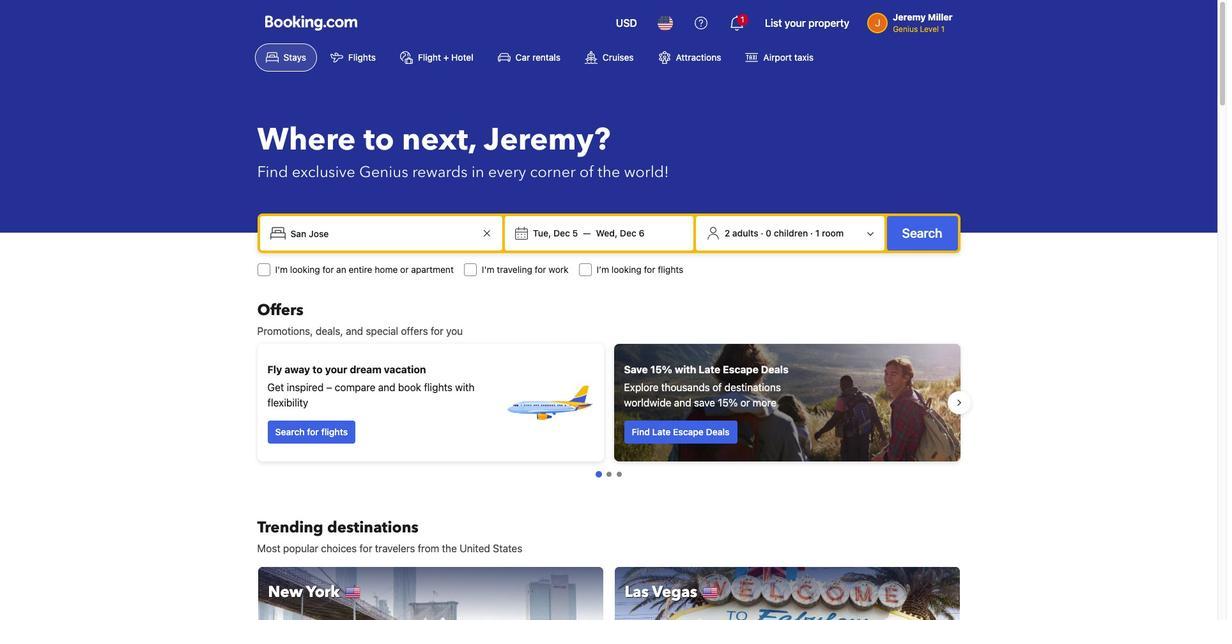 Task type: vqa. For each thing, say whether or not it's contained in the screenshot.
right City
no



Task type: locate. For each thing, give the bounding box(es) containing it.
search for search
[[902, 226, 943, 240]]

1 horizontal spatial of
[[713, 382, 722, 393]]

2 adults · 0 children · 1 room button
[[701, 221, 879, 245]]

1 horizontal spatial search
[[902, 226, 943, 240]]

1 horizontal spatial flights
[[424, 382, 453, 393]]

1 vertical spatial to
[[313, 364, 323, 375]]

0 vertical spatial deals
[[761, 364, 789, 375]]

offers promotions, deals, and special offers for you
[[257, 300, 463, 337]]

car
[[516, 52, 530, 63]]

wed,
[[596, 228, 618, 238]]

2 dec from the left
[[620, 228, 637, 238]]

0 horizontal spatial deals
[[706, 426, 730, 437]]

explore
[[624, 382, 659, 393]]

search for flights
[[275, 426, 348, 437]]

1 horizontal spatial genius
[[893, 24, 918, 34]]

escape up 'more'
[[723, 364, 759, 375]]

1 horizontal spatial to
[[364, 119, 394, 161]]

cruises link
[[574, 43, 645, 72]]

0 vertical spatial with
[[675, 364, 696, 375]]

to right 'away'
[[313, 364, 323, 375]]

· right children
[[811, 228, 813, 238]]

and inside save 15% with late escape deals explore thousands of destinations worldwide and save 15% or more
[[674, 397, 692, 408]]

your
[[785, 17, 806, 29], [325, 364, 347, 375]]

tue, dec 5 button
[[528, 222, 583, 245]]

i'm for i'm traveling for work
[[482, 264, 494, 275]]

with right book
[[455, 382, 475, 393]]

your right list
[[785, 17, 806, 29]]

1 dec from the left
[[554, 228, 570, 238]]

0 vertical spatial escape
[[723, 364, 759, 375]]

choices
[[321, 543, 357, 554]]

find inside find late escape deals link
[[632, 426, 650, 437]]

progress bar
[[595, 471, 622, 478]]

of inside save 15% with late escape deals explore thousands of destinations worldwide and save 15% or more
[[713, 382, 722, 393]]

1 horizontal spatial deals
[[761, 364, 789, 375]]

flights
[[658, 264, 684, 275], [424, 382, 453, 393], [321, 426, 348, 437]]

1 vertical spatial with
[[455, 382, 475, 393]]

las vegas
[[625, 582, 697, 603]]

special
[[366, 325, 398, 337]]

1 vertical spatial the
[[442, 543, 457, 554]]

the inside the where to next, jeremy? find exclusive genius rewards in every corner of the world!
[[598, 162, 620, 183]]

0 horizontal spatial flights
[[321, 426, 348, 437]]

for left you
[[431, 325, 444, 337]]

or inside save 15% with late escape deals explore thousands of destinations worldwide and save 15% or more
[[741, 397, 750, 408]]

0 horizontal spatial genius
[[359, 162, 408, 183]]

or left 'more'
[[741, 397, 750, 408]]

2 horizontal spatial flights
[[658, 264, 684, 275]]

0 horizontal spatial of
[[580, 162, 594, 183]]

dec left 5
[[554, 228, 570, 238]]

of up save
[[713, 382, 722, 393]]

0 vertical spatial the
[[598, 162, 620, 183]]

1 vertical spatial of
[[713, 382, 722, 393]]

0 horizontal spatial or
[[400, 264, 409, 275]]

0 horizontal spatial your
[[325, 364, 347, 375]]

1 vertical spatial search
[[275, 426, 305, 437]]

–
[[326, 382, 332, 393]]

looking right i'm
[[612, 264, 642, 275]]

from
[[418, 543, 439, 554]]

jeremy?
[[484, 119, 611, 161]]

airport taxis link
[[735, 43, 825, 72]]

property
[[809, 17, 850, 29]]

1 vertical spatial destinations
[[327, 517, 419, 538]]

0 vertical spatial to
[[364, 119, 394, 161]]

1 · from the left
[[761, 228, 764, 238]]

looking for i'm
[[290, 264, 320, 275]]

1 vertical spatial deals
[[706, 426, 730, 437]]

corner
[[530, 162, 576, 183]]

hotel
[[451, 52, 473, 63]]

1 looking from the left
[[290, 264, 320, 275]]

search inside search for flights link
[[275, 426, 305, 437]]

0 horizontal spatial destinations
[[327, 517, 419, 538]]

0 horizontal spatial search
[[275, 426, 305, 437]]

1 horizontal spatial dec
[[620, 228, 637, 238]]

0 horizontal spatial and
[[346, 325, 363, 337]]

0 vertical spatial late
[[699, 364, 721, 375]]

deals up 'more'
[[761, 364, 789, 375]]

or
[[400, 264, 409, 275], [741, 397, 750, 408]]

0 vertical spatial or
[[400, 264, 409, 275]]

for inside trending destinations most popular choices for travelers from the united states
[[360, 543, 372, 554]]

find down 'worldwide'
[[632, 426, 650, 437]]

0 vertical spatial search
[[902, 226, 943, 240]]

genius left rewards
[[359, 162, 408, 183]]

looking for i'm
[[612, 264, 642, 275]]

for right choices
[[360, 543, 372, 554]]

with up thousands
[[675, 364, 696, 375]]

next,
[[402, 119, 476, 161]]

0 horizontal spatial ·
[[761, 228, 764, 238]]

united
[[460, 543, 490, 554]]

las vegas link
[[614, 566, 960, 620]]

0 horizontal spatial i'm
[[275, 264, 288, 275]]

save
[[694, 397, 715, 408]]

escape down save
[[673, 426, 704, 437]]

for left an
[[322, 264, 334, 275]]

fly away to your dream vacation image
[[504, 358, 594, 447]]

1 horizontal spatial with
[[675, 364, 696, 375]]

for down the flexibility
[[307, 426, 319, 437]]

stays link
[[255, 43, 317, 72]]

1 horizontal spatial find
[[632, 426, 650, 437]]

inspired
[[287, 382, 324, 393]]

1 horizontal spatial late
[[699, 364, 721, 375]]

group of friends hiking in the mountains on a sunny day image
[[614, 344, 960, 462]]

i'm left traveling
[[482, 264, 494, 275]]

find down 'where'
[[257, 162, 288, 183]]

0 horizontal spatial the
[[442, 543, 457, 554]]

genius down jeremy
[[893, 24, 918, 34]]

1 horizontal spatial destinations
[[725, 382, 781, 393]]

looking left an
[[290, 264, 320, 275]]

search button
[[887, 216, 958, 251]]

i'm traveling for work
[[482, 264, 569, 275]]

and right deals,
[[346, 325, 363, 337]]

search
[[902, 226, 943, 240], [275, 426, 305, 437]]

2 looking from the left
[[612, 264, 642, 275]]

1 horizontal spatial and
[[378, 382, 396, 393]]

search inside search button
[[902, 226, 943, 240]]

0 vertical spatial destinations
[[725, 382, 781, 393]]

destinations
[[725, 382, 781, 393], [327, 517, 419, 538]]

and left book
[[378, 382, 396, 393]]

dec
[[554, 228, 570, 238], [620, 228, 637, 238]]

your inside fly away to your dream vacation get inspired – compare and book flights with flexibility
[[325, 364, 347, 375]]

of
[[580, 162, 594, 183], [713, 382, 722, 393]]

region containing fly away to your dream vacation
[[247, 339, 971, 467]]

and
[[346, 325, 363, 337], [378, 382, 396, 393], [674, 397, 692, 408]]

genius inside the where to next, jeremy? find exclusive genius rewards in every corner of the world!
[[359, 162, 408, 183]]

1 vertical spatial your
[[325, 364, 347, 375]]

your up –
[[325, 364, 347, 375]]

0 horizontal spatial find
[[257, 162, 288, 183]]

1 vertical spatial and
[[378, 382, 396, 393]]

for left work
[[535, 264, 546, 275]]

1 horizontal spatial looking
[[612, 264, 642, 275]]

to
[[364, 119, 394, 161], [313, 364, 323, 375]]

to left the 'next,'
[[364, 119, 394, 161]]

15%
[[650, 364, 672, 375], [718, 397, 738, 408]]

1 left list
[[741, 15, 745, 24]]

2
[[725, 228, 730, 238]]

the right 'from'
[[442, 543, 457, 554]]

or right the home
[[400, 264, 409, 275]]

deals down save
[[706, 426, 730, 437]]

0 vertical spatial of
[[580, 162, 594, 183]]

find
[[257, 162, 288, 183], [632, 426, 650, 437]]

trending destinations most popular choices for travelers from the united states
[[257, 517, 523, 554]]

1 vertical spatial flights
[[424, 382, 453, 393]]

offers
[[401, 325, 428, 337]]

1 horizontal spatial escape
[[723, 364, 759, 375]]

1 vertical spatial late
[[652, 426, 671, 437]]

for inside offers promotions, deals, and special offers for you
[[431, 325, 444, 337]]

2 i'm from the left
[[482, 264, 494, 275]]

new york
[[268, 582, 340, 603]]

0 horizontal spatial 15%
[[650, 364, 672, 375]]

0 horizontal spatial to
[[313, 364, 323, 375]]

late up thousands
[[699, 364, 721, 375]]

1 vertical spatial find
[[632, 426, 650, 437]]

exclusive
[[292, 162, 355, 183]]

usd button
[[608, 8, 645, 38]]

destinations up travelers
[[327, 517, 419, 538]]

0 horizontal spatial with
[[455, 382, 475, 393]]

genius
[[893, 24, 918, 34], [359, 162, 408, 183]]

usd
[[616, 17, 637, 29]]

late inside save 15% with late escape deals explore thousands of destinations worldwide and save 15% or more
[[699, 364, 721, 375]]

1 i'm from the left
[[275, 264, 288, 275]]

i'm up offers
[[275, 264, 288, 275]]

1 horizontal spatial or
[[741, 397, 750, 408]]

las
[[625, 582, 649, 603]]

1 down miller on the right of page
[[941, 24, 945, 34]]

an
[[336, 264, 346, 275]]

· left "0"
[[761, 228, 764, 238]]

1 button
[[722, 8, 752, 38]]

the inside trending destinations most popular choices for travelers from the united states
[[442, 543, 457, 554]]

flight + hotel
[[418, 52, 473, 63]]

1 vertical spatial 15%
[[718, 397, 738, 408]]

2 vertical spatial and
[[674, 397, 692, 408]]

1 horizontal spatial 1
[[816, 228, 820, 238]]

2 vertical spatial flights
[[321, 426, 348, 437]]

level
[[920, 24, 939, 34]]

flexibility
[[268, 397, 308, 408]]

0 vertical spatial and
[[346, 325, 363, 337]]

deals inside save 15% with late escape deals explore thousands of destinations worldwide and save 15% or more
[[761, 364, 789, 375]]

offers
[[257, 300, 304, 321]]

2 horizontal spatial and
[[674, 397, 692, 408]]

1 horizontal spatial i'm
[[482, 264, 494, 275]]

travelers
[[375, 543, 415, 554]]

0 vertical spatial genius
[[893, 24, 918, 34]]

the left world!
[[598, 162, 620, 183]]

with
[[675, 364, 696, 375], [455, 382, 475, 393]]

and down thousands
[[674, 397, 692, 408]]

0 horizontal spatial dec
[[554, 228, 570, 238]]

deals
[[761, 364, 789, 375], [706, 426, 730, 437]]

0 vertical spatial find
[[257, 162, 288, 183]]

0 horizontal spatial looking
[[290, 264, 320, 275]]

1 horizontal spatial 15%
[[718, 397, 738, 408]]

1 horizontal spatial ·
[[811, 228, 813, 238]]

and inside fly away to your dream vacation get inspired – compare and book flights with flexibility
[[378, 382, 396, 393]]

book
[[398, 382, 421, 393]]

0 horizontal spatial 1
[[741, 15, 745, 24]]

1 vertical spatial or
[[741, 397, 750, 408]]

1 left room
[[816, 228, 820, 238]]

0 vertical spatial your
[[785, 17, 806, 29]]

looking
[[290, 264, 320, 275], [612, 264, 642, 275]]

main content containing offers
[[247, 300, 971, 620]]

1 vertical spatial genius
[[359, 162, 408, 183]]

of right corner
[[580, 162, 594, 183]]

main content
[[247, 300, 971, 620]]

0 horizontal spatial escape
[[673, 426, 704, 437]]

1 horizontal spatial the
[[598, 162, 620, 183]]

late down 'worldwide'
[[652, 426, 671, 437]]

destinations up 'more'
[[725, 382, 781, 393]]

region
[[247, 339, 971, 467]]

2 horizontal spatial 1
[[941, 24, 945, 34]]

0 vertical spatial 15%
[[650, 364, 672, 375]]

dec left 6
[[620, 228, 637, 238]]



Task type: describe. For each thing, give the bounding box(es) containing it.
i'm for i'm looking for an entire home or apartment
[[275, 264, 288, 275]]

rewards
[[412, 162, 468, 183]]

car rentals
[[516, 52, 561, 63]]

new
[[268, 582, 303, 603]]

of inside the where to next, jeremy? find exclusive genius rewards in every corner of the world!
[[580, 162, 594, 183]]

search for search for flights
[[275, 426, 305, 437]]

vacation
[[384, 364, 426, 375]]

trending
[[257, 517, 323, 538]]

tue, dec 5 — wed, dec 6
[[533, 228, 645, 238]]

find inside the where to next, jeremy? find exclusive genius rewards in every corner of the world!
[[257, 162, 288, 183]]

jeremy miller genius level 1
[[893, 12, 953, 34]]

miller
[[928, 12, 953, 22]]

+
[[443, 52, 449, 63]]

Where are you going? field
[[285, 222, 479, 245]]

list your property link
[[757, 8, 857, 38]]

airport
[[764, 52, 792, 63]]

for down 6
[[644, 264, 656, 275]]

i'm
[[597, 264, 609, 275]]

thousands
[[661, 382, 710, 393]]

most
[[257, 543, 281, 554]]

cruises
[[603, 52, 634, 63]]

promotions,
[[257, 325, 313, 337]]

children
[[774, 228, 808, 238]]

airport taxis
[[764, 52, 814, 63]]

wed, dec 6 button
[[591, 222, 650, 245]]

taxis
[[795, 52, 814, 63]]

vegas
[[652, 582, 697, 603]]

apartment
[[411, 264, 454, 275]]

tue,
[[533, 228, 551, 238]]

adults
[[733, 228, 759, 238]]

booking.com image
[[265, 15, 357, 31]]

rentals
[[533, 52, 561, 63]]

york
[[306, 582, 340, 603]]

fly away to your dream vacation get inspired – compare and book flights with flexibility
[[268, 364, 475, 408]]

compare
[[335, 382, 376, 393]]

in
[[472, 162, 484, 183]]

destinations inside trending destinations most popular choices for travelers from the united states
[[327, 517, 419, 538]]

destinations inside save 15% with late escape deals explore thousands of destinations worldwide and save 15% or more
[[725, 382, 781, 393]]

attractions
[[676, 52, 721, 63]]

1 horizontal spatial your
[[785, 17, 806, 29]]

0 vertical spatial flights
[[658, 264, 684, 275]]

i'm looking for an entire home or apartment
[[275, 264, 454, 275]]

1 inside the jeremy miller genius level 1
[[941, 24, 945, 34]]

2 adults · 0 children · 1 room
[[725, 228, 844, 238]]

stays
[[284, 52, 306, 63]]

traveling
[[497, 264, 532, 275]]

states
[[493, 543, 523, 554]]

flight + hotel link
[[389, 43, 484, 72]]

flights link
[[320, 43, 387, 72]]

flights inside fly away to your dream vacation get inspired – compare and book flights with flexibility
[[424, 382, 453, 393]]

search for flights link
[[268, 421, 356, 444]]

5
[[573, 228, 578, 238]]

room
[[822, 228, 844, 238]]

get
[[268, 382, 284, 393]]

dream
[[350, 364, 382, 375]]

car rentals link
[[487, 43, 571, 72]]

popular
[[283, 543, 318, 554]]

find late escape deals
[[632, 426, 730, 437]]

genius inside the jeremy miller genius level 1
[[893, 24, 918, 34]]

1 vertical spatial escape
[[673, 426, 704, 437]]

where to next, jeremy? find exclusive genius rewards in every corner of the world!
[[257, 119, 669, 183]]

worldwide
[[624, 397, 672, 408]]

you
[[446, 325, 463, 337]]

0
[[766, 228, 772, 238]]

flights
[[348, 52, 376, 63]]

—
[[583, 228, 591, 238]]

world!
[[624, 162, 669, 183]]

jeremy
[[893, 12, 926, 22]]

flights inside search for flights link
[[321, 426, 348, 437]]

to inside fly away to your dream vacation get inspired – compare and book flights with flexibility
[[313, 364, 323, 375]]

with inside fly away to your dream vacation get inspired – compare and book flights with flexibility
[[455, 382, 475, 393]]

where
[[257, 119, 356, 161]]

escape inside save 15% with late escape deals explore thousands of destinations worldwide and save 15% or more
[[723, 364, 759, 375]]

new york link
[[257, 566, 604, 620]]

6
[[639, 228, 645, 238]]

to inside the where to next, jeremy? find exclusive genius rewards in every corner of the world!
[[364, 119, 394, 161]]

flight
[[418, 52, 441, 63]]

away
[[285, 364, 310, 375]]

2 · from the left
[[811, 228, 813, 238]]

work
[[549, 264, 569, 275]]

for inside region
[[307, 426, 319, 437]]

your account menu jeremy miller genius level 1 element
[[868, 6, 958, 35]]

i'm looking for flights
[[597, 264, 684, 275]]

list your property
[[765, 17, 850, 29]]

save 15% with late escape deals explore thousands of destinations worldwide and save 15% or more
[[624, 364, 789, 408]]

and inside offers promotions, deals, and special offers for you
[[346, 325, 363, 337]]

save
[[624, 364, 648, 375]]

find late escape deals link
[[624, 421, 737, 444]]

with inside save 15% with late escape deals explore thousands of destinations worldwide and save 15% or more
[[675, 364, 696, 375]]

every
[[488, 162, 526, 183]]

home
[[375, 264, 398, 275]]

0 horizontal spatial late
[[652, 426, 671, 437]]



